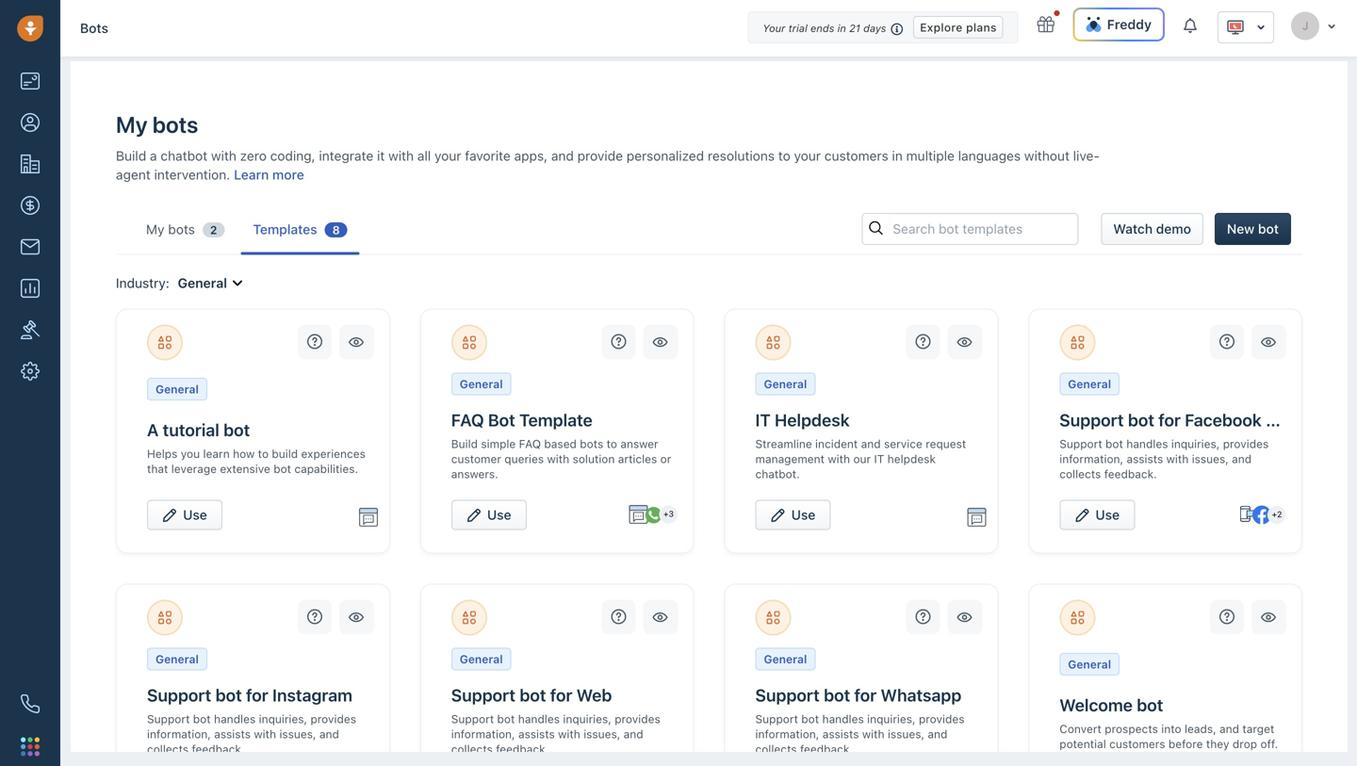 Task type: describe. For each thing, give the bounding box(es) containing it.
ic_info_icon image
[[891, 21, 904, 37]]

bots
[[80, 20, 108, 36]]

ic_arrow_down image
[[1257, 21, 1266, 34]]

properties image
[[21, 321, 40, 339]]

missing translation "unavailable" for locale "en-us" image
[[1227, 18, 1246, 37]]

trial
[[789, 22, 808, 34]]

plans
[[967, 21, 997, 34]]

your
[[763, 22, 786, 34]]

explore plans
[[921, 21, 997, 34]]

in
[[838, 22, 847, 34]]

your trial ends in 21 days
[[763, 22, 887, 34]]



Task type: vqa. For each thing, say whether or not it's contained in the screenshot.
days
yes



Task type: locate. For each thing, give the bounding box(es) containing it.
days
[[864, 22, 887, 34]]

explore plans button
[[914, 16, 1004, 39]]

explore
[[921, 21, 963, 34]]

phone image
[[21, 695, 40, 714]]

ic_arrow_down image
[[1328, 21, 1337, 32]]

bell regular image
[[1184, 17, 1199, 34]]

ends
[[811, 22, 835, 34]]

freshworks switcher image
[[21, 738, 40, 757]]

freddy
[[1108, 17, 1152, 32]]

phone element
[[11, 686, 49, 723]]

freddy button
[[1074, 8, 1165, 41]]

21
[[850, 22, 861, 34]]



